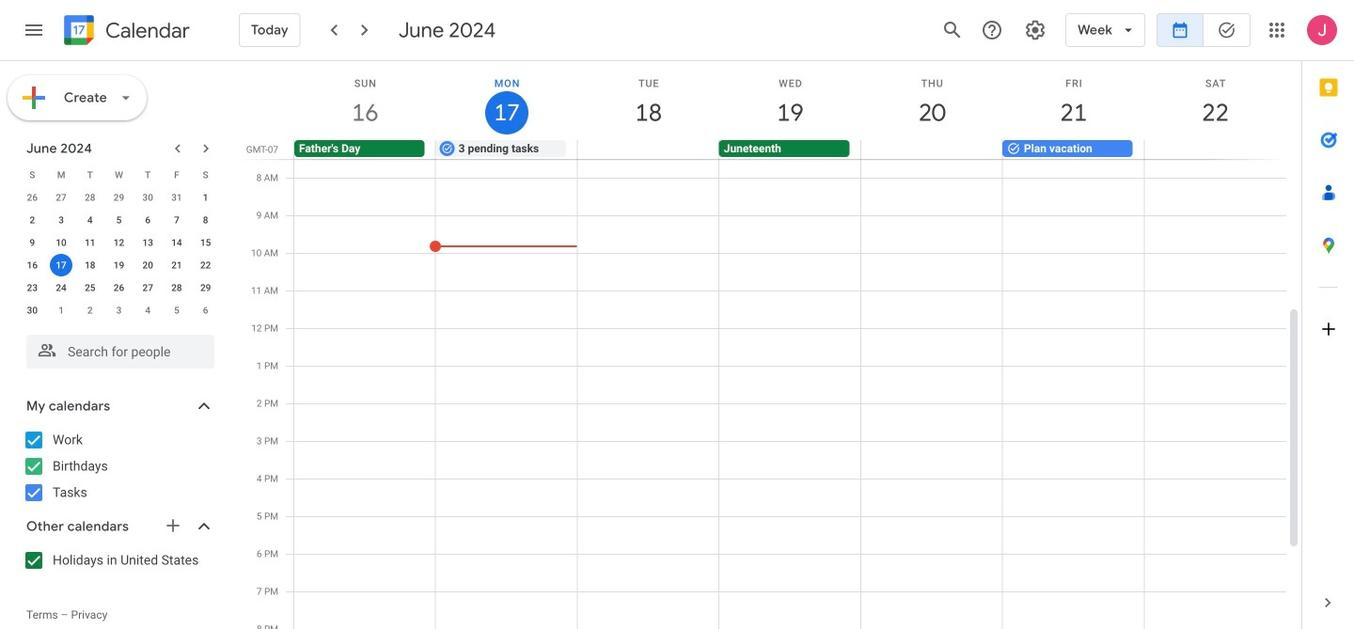 Task type: vqa. For each thing, say whether or not it's contained in the screenshot.
10 minutes before element
no



Task type: describe. For each thing, give the bounding box(es) containing it.
26 element
[[108, 276, 130, 299]]

21 element
[[165, 254, 188, 276]]

tuesday, june 18 element
[[578, 61, 719, 140]]

6 element
[[137, 209, 159, 231]]

20 element
[[137, 254, 159, 276]]

monday, june 17, today element
[[436, 61, 578, 140]]

calendar element
[[60, 11, 190, 53]]

8 element
[[194, 209, 217, 231]]

may 30 element
[[137, 186, 159, 209]]

july 6 element
[[194, 299, 217, 322]]

4 element
[[79, 209, 101, 231]]

3 element
[[50, 209, 72, 231]]

14 element
[[165, 231, 188, 254]]

30 element
[[21, 299, 44, 322]]

9 element
[[21, 231, 44, 254]]

my calendars list
[[4, 425, 233, 508]]

july 5 element
[[165, 299, 188, 322]]

may 28 element
[[79, 186, 101, 209]]

wednesday, june 19 element
[[719, 61, 861, 140]]

28 element
[[165, 276, 188, 299]]

may 31 element
[[165, 186, 188, 209]]

Search for people text field
[[38, 335, 203, 369]]

thursday, june 20 element
[[861, 61, 1003, 140]]

17, today element
[[50, 254, 72, 276]]

july 4 element
[[137, 299, 159, 322]]

19 element
[[108, 254, 130, 276]]

24 element
[[50, 276, 72, 299]]



Task type: locate. For each thing, give the bounding box(es) containing it.
heading
[[102, 19, 190, 42]]

add other calendars image
[[164, 516, 182, 535]]

row
[[286, 140, 1301, 159], [18, 164, 220, 186], [18, 186, 220, 209], [18, 209, 220, 231], [18, 231, 220, 254], [18, 254, 220, 276], [18, 276, 220, 299], [18, 299, 220, 322]]

1 element
[[194, 186, 217, 209]]

july 1 element
[[50, 299, 72, 322]]

10 element
[[50, 231, 72, 254]]

11 element
[[79, 231, 101, 254]]

12 element
[[108, 231, 130, 254]]

sunday, june 16 element
[[294, 61, 436, 140]]

25 element
[[79, 276, 101, 299]]

may 26 element
[[21, 186, 44, 209]]

settings menu image
[[1024, 19, 1047, 41]]

16 element
[[21, 254, 44, 276]]

tab list
[[1302, 61, 1354, 576]]

row group
[[18, 186, 220, 322]]

2 element
[[21, 209, 44, 231]]

29 element
[[194, 276, 217, 299]]

cell
[[577, 140, 719, 159], [861, 140, 1002, 159], [1144, 140, 1285, 159], [47, 254, 76, 276]]

22 element
[[194, 254, 217, 276]]

grid
[[241, 61, 1301, 629]]

july 2 element
[[79, 299, 101, 322]]

7 element
[[165, 209, 188, 231]]

main drawer image
[[23, 19, 45, 41]]

27 element
[[137, 276, 159, 299]]

may 27 element
[[50, 186, 72, 209]]

saturday, june 22 element
[[1145, 61, 1286, 140]]

23 element
[[21, 276, 44, 299]]

july 3 element
[[108, 299, 130, 322]]

13 element
[[137, 231, 159, 254]]

heading inside calendar element
[[102, 19, 190, 42]]

18 element
[[79, 254, 101, 276]]

None search field
[[0, 327, 233, 369]]

june 2024 grid
[[18, 164, 220, 322]]

cell inside june 2024 "grid"
[[47, 254, 76, 276]]

may 29 element
[[108, 186, 130, 209]]

friday, june 21 element
[[1003, 61, 1145, 140]]

15 element
[[194, 231, 217, 254]]

5 element
[[108, 209, 130, 231]]



